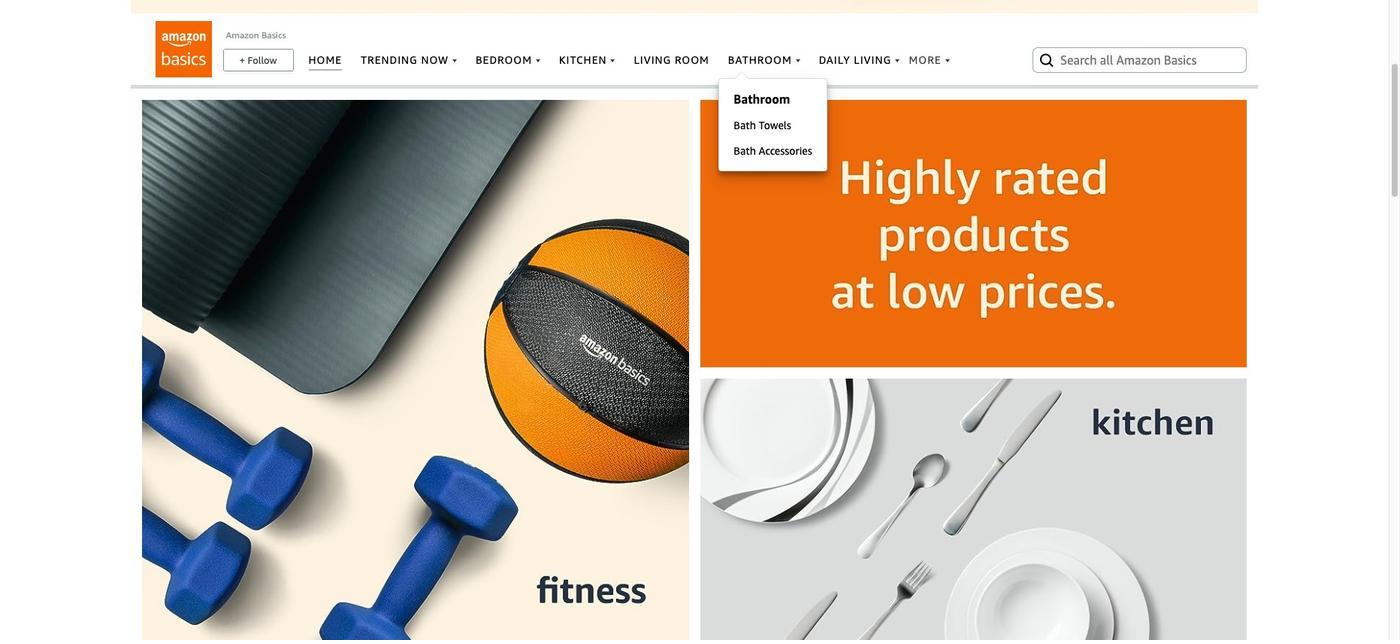 Task type: locate. For each thing, give the bounding box(es) containing it.
amazon basics link
[[226, 29, 286, 41]]

basics
[[262, 29, 286, 41]]

amazon basics logo image
[[155, 21, 212, 77]]

amazon
[[226, 29, 259, 41]]

+ follow button
[[224, 50, 293, 71]]



Task type: vqa. For each thing, say whether or not it's contained in the screenshot.
"Search all Amazon Basics" search box
yes



Task type: describe. For each thing, give the bounding box(es) containing it.
search image
[[1038, 51, 1056, 69]]

follow
[[248, 54, 277, 66]]

+ follow
[[239, 54, 277, 66]]

amazon basics
[[226, 29, 286, 41]]

Search all Amazon Basics search field
[[1061, 47, 1223, 73]]

+
[[239, 54, 245, 66]]



